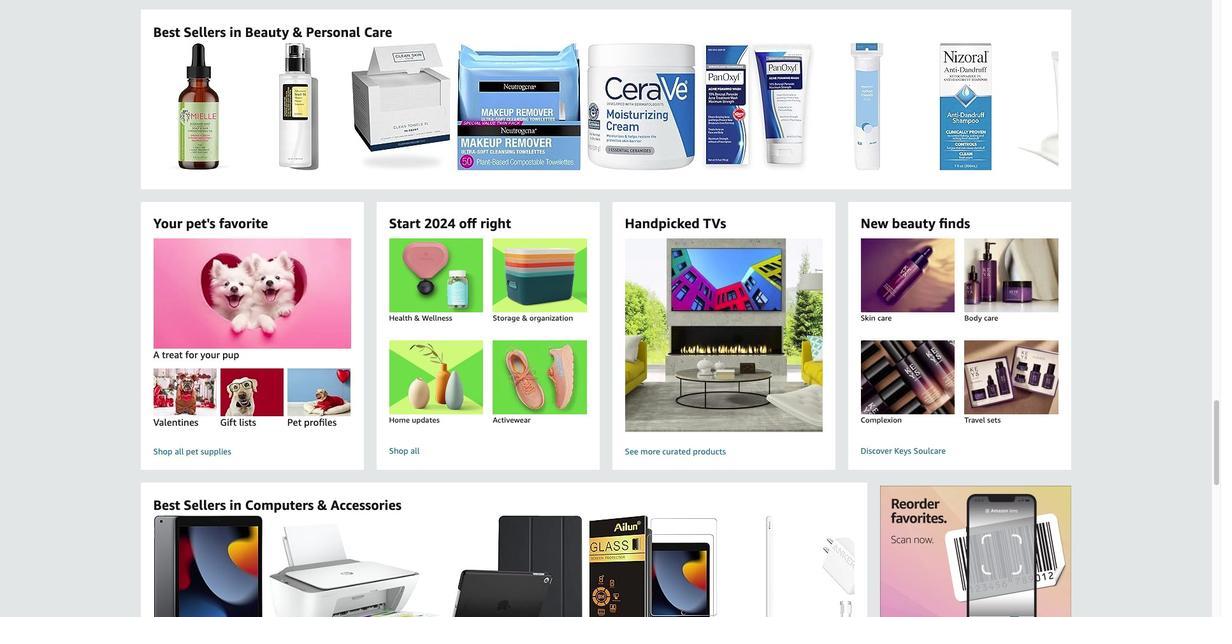 Task type: locate. For each thing, give the bounding box(es) containing it.
health
[[389, 313, 413, 323]]

pup
[[223, 349, 239, 360]]

see more curated products link
[[603, 239, 845, 460]]

complexion link
[[849, 340, 967, 437]]

see
[[625, 446, 639, 456]]

body care link
[[953, 239, 1071, 335]]

iphone 15 charger, anker usb c charger block, 2-pack 20w fast wall charger for 15/15 pro/pro max/ipad pro and more, with... image
[[822, 515, 922, 617]]

1 vertical spatial sellers
[[184, 497, 226, 513]]

& right health
[[415, 313, 420, 323]]

2 best from the top
[[153, 497, 180, 513]]

shop for shop all pet supplies
[[153, 446, 173, 456]]

pet's
[[186, 215, 216, 231]]

a treat for your pup
[[153, 349, 239, 360]]

nizoral anti-dandruff shampoo with 1% ketoconazole, fresh scent, 7 fl oz image
[[940, 43, 992, 170]]

see more curated products
[[625, 446, 726, 456]]

mielle organics rosemary mint scalp & hair strengthening oil for all hair types, 2 ounce image
[[170, 43, 229, 170]]

storage & organization
[[493, 313, 574, 323]]

sellers down the supplies
[[184, 497, 226, 513]]

all inside 'link'
[[411, 446, 420, 456]]

& inside health & wellness link
[[415, 313, 420, 323]]

curated
[[663, 446, 691, 456]]

sellers
[[184, 24, 226, 40], [184, 497, 226, 513]]

in
[[230, 24, 242, 40], [230, 497, 242, 513]]

storage
[[493, 313, 520, 323]]

&
[[293, 24, 303, 40], [415, 313, 420, 323], [522, 313, 528, 323], [317, 497, 327, 513]]

1 sellers from the top
[[184, 24, 226, 40]]

shop left pet
[[153, 446, 173, 456]]

new beauty finds
[[861, 215, 971, 231]]

0 vertical spatial list
[[153, 43, 1222, 170]]

storage & organization image
[[481, 239, 599, 312]]

shop inside 'link'
[[389, 446, 409, 456]]

0 horizontal spatial shop
[[153, 446, 173, 456]]

all left pet
[[175, 446, 184, 456]]

best for best sellers in computers & accessories
[[153, 497, 180, 513]]

skin
[[861, 313, 876, 323]]

health & wellness image
[[377, 239, 496, 312]]

sellers for beauty
[[184, 24, 226, 40]]

a treat for your pup link
[[112, 239, 393, 361]]

in left the beauty
[[230, 24, 242, 40]]

start
[[389, 215, 421, 231]]

0 horizontal spatial all
[[175, 446, 184, 456]]

home updates
[[389, 415, 440, 425]]

0 horizontal spatial care
[[878, 313, 893, 323]]

1 list from the top
[[153, 43, 1222, 170]]

activewear
[[493, 415, 531, 425]]

shop down home
[[389, 446, 409, 456]]

& right computers
[[317, 497, 327, 513]]

valentines
[[153, 417, 199, 428]]

list for best sellers in beauty & personal care
[[153, 43, 1222, 170]]

in for computers
[[230, 497, 242, 513]]

home updates link
[[377, 340, 496, 437]]

pet profiles
[[287, 417, 337, 428]]

hp deskjet 2755e wireless color inkjet-printer, print, scan, copy, easy setup, mobile printing, best-for home, instant... image
[[269, 523, 441, 617]]

in left computers
[[230, 497, 242, 513]]

list
[[153, 43, 1222, 170], [153, 515, 1222, 617]]

2 care from the left
[[985, 313, 999, 323]]

body care
[[965, 313, 999, 323]]

sellers left the beauty
[[184, 24, 226, 40]]

2 list from the top
[[153, 515, 1222, 617]]

1 horizontal spatial care
[[985, 313, 999, 323]]

all down the home updates
[[411, 446, 420, 456]]

treat
[[162, 349, 183, 360]]

all
[[411, 446, 420, 456], [175, 446, 184, 456]]

home updates image
[[377, 340, 496, 414]]

organization
[[530, 313, 574, 323]]

2 sellers from the top
[[184, 497, 226, 513]]

care
[[878, 313, 893, 323], [985, 313, 999, 323]]

shop
[[389, 446, 409, 456], [153, 446, 173, 456]]

your
[[153, 215, 182, 231]]

complexion image
[[849, 340, 967, 414]]

& right storage
[[522, 313, 528, 323]]

1 horizontal spatial shop
[[389, 446, 409, 456]]

your
[[201, 349, 220, 360]]

skin care link
[[849, 239, 967, 335]]

best
[[153, 24, 180, 40], [153, 497, 180, 513]]

valentines link
[[149, 369, 221, 429]]

1 in from the top
[[230, 24, 242, 40]]

1 vertical spatial best
[[153, 497, 180, 513]]

best sellers in computers & accessories
[[153, 497, 402, 513]]

all for shop all pet supplies
[[175, 446, 184, 456]]

sellers for computers
[[184, 497, 226, 513]]

travel sets
[[965, 415, 1001, 425]]

accessories
[[331, 497, 402, 513]]

0 vertical spatial in
[[230, 24, 242, 40]]

0 vertical spatial sellers
[[184, 24, 226, 40]]

1 best from the top
[[153, 24, 180, 40]]

a
[[153, 349, 160, 360]]

sets
[[988, 415, 1001, 425]]

products
[[693, 446, 726, 456]]

1 vertical spatial in
[[230, 497, 242, 513]]

gift
[[220, 417, 237, 428]]

keys
[[895, 446, 912, 456]]

start 2024 off right
[[389, 215, 511, 231]]

list for best sellers in computers & accessories
[[153, 515, 1222, 617]]

care right skin on the bottom right of the page
[[878, 313, 893, 323]]

0 vertical spatial best
[[153, 24, 180, 40]]

cerave moisturizing cream | body and face moisturizer for dry skin | body cream with hyaluronic acid and ceramides |... image
[[587, 43, 695, 170]]

2 in from the top
[[230, 497, 242, 513]]

in for beauty
[[230, 24, 242, 40]]

travel sets link
[[953, 340, 1071, 437]]

1 horizontal spatial all
[[411, 446, 420, 456]]

1 vertical spatial list
[[153, 515, 1222, 617]]

care right the body
[[985, 313, 999, 323]]

1 care from the left
[[878, 313, 893, 323]]

shop all pet supplies link
[[153, 446, 351, 457]]

shop all link
[[389, 445, 587, 457]]



Task type: vqa. For each thing, say whether or not it's contained in the screenshot.
2nd Sellers
yes



Task type: describe. For each thing, give the bounding box(es) containing it.
more
[[641, 446, 661, 456]]

discover keys soulcare link
[[861, 445, 1059, 457]]

activewear image
[[481, 340, 599, 414]]

la roche-posay toleriane double repair face moisturizer | daily moisturizer face cream with ceramide and niacinamide for... image
[[1019, 43, 1156, 170]]

2024
[[425, 215, 456, 231]]

supplies
[[201, 446, 231, 456]]

shop all
[[389, 446, 420, 456]]

procase for ipad 9th generation 2021/ ipad 8th generation 2020/ ipad 7th generation 2019 case, ipad 10.2 case ipad cover... image
[[447, 515, 583, 617]]

pet
[[287, 417, 302, 428]]

& right the beauty
[[293, 24, 303, 40]]

amazon basics hypoallergenic 100% cotton rounds, 100 count (previously solimo) image
[[851, 43, 884, 170]]

discover keys soulcare
[[861, 446, 946, 456]]

gift lists image
[[216, 369, 288, 417]]

your pet's favorite
[[153, 215, 268, 231]]

for
[[185, 349, 198, 360]]

all for shop all
[[411, 446, 420, 456]]

storage & organization link
[[481, 239, 599, 335]]

care for skin care
[[878, 313, 893, 323]]

soulcare
[[914, 446, 946, 456]]

pet profiles link
[[283, 369, 355, 429]]

computers
[[245, 497, 314, 513]]

profiles
[[304, 417, 337, 428]]

shop for shop all
[[389, 446, 409, 456]]

best sellers in beauty & personal care
[[153, 24, 392, 40]]

activewear link
[[481, 340, 599, 437]]

care for body care
[[985, 313, 999, 323]]

finds
[[940, 215, 971, 231]]

body
[[965, 313, 983, 323]]

apple pencil (2nd generation): pixel-perfect precision and industry-leading low latency, perfect for note-taking,... image
[[766, 515, 774, 617]]

gift lists link
[[216, 369, 288, 429]]

panoxyl acne foaming wash benzoyl peroxide 10% maximum strength antimicrobial, 5.5 oz image
[[702, 43, 815, 170]]

travel sets image
[[953, 340, 1071, 414]]

off
[[459, 215, 477, 231]]

pet profiles image
[[283, 369, 355, 417]]

handpicked
[[625, 215, 700, 231]]

ailun screen protector for ipad 9th 8th 7th generation (10.2 inch, ipad 9/8/7, 2021&2020&2019) tempered glass/apple... image
[[589, 515, 717, 617]]

new
[[861, 215, 889, 231]]

skin care image
[[849, 239, 967, 312]]

beauty
[[893, 215, 936, 231]]

complexion
[[861, 415, 903, 425]]

clean skin club clean towels xl, 100% usda biobased face towel, disposable face towelette, makeup remover dry wipes,... image
[[351, 43, 451, 170]]

right
[[481, 215, 511, 231]]

gift lists
[[220, 417, 256, 428]]

skin care
[[861, 313, 893, 323]]

pet
[[186, 446, 199, 456]]

personal
[[306, 24, 361, 40]]

favorite
[[219, 215, 268, 231]]

handpicked tvs image
[[603, 239, 845, 432]]

tvs
[[704, 215, 727, 231]]

home
[[389, 415, 410, 425]]

best for best sellers in beauty & personal care
[[153, 24, 180, 40]]

neutrogena cleansing fragrance free makeup remover face wipes, cleansing facial towelettes for waterproof makeup,... image
[[457, 43, 581, 170]]

handpicked tvs
[[625, 215, 727, 231]]

updates
[[412, 415, 440, 425]]

apple ipad (9th generation): with a13 bionic chip, 10.2-inch retina display, 64gb, wi-fi, 12mp front/8mp back camera,... image
[[153, 515, 262, 617]]

shop all pet supplies
[[153, 446, 231, 456]]

lists
[[239, 417, 256, 428]]

wellness
[[422, 313, 453, 323]]

& inside storage & organization link
[[522, 313, 528, 323]]

health & wellness link
[[377, 239, 496, 335]]

a treat for your pup image
[[112, 239, 393, 349]]

discover
[[861, 446, 893, 456]]

care
[[364, 24, 392, 40]]

valentines image
[[149, 369, 221, 417]]

body care image
[[953, 239, 1071, 312]]

cosrx snail mucin 96% power repairing essence 3.38 fl.oz 100ml, hydrating serum for face with snail secretion filtrate... image
[[278, 43, 319, 170]]

travel
[[965, 415, 986, 425]]

beauty
[[245, 24, 289, 40]]

health & wellness
[[389, 313, 453, 323]]



